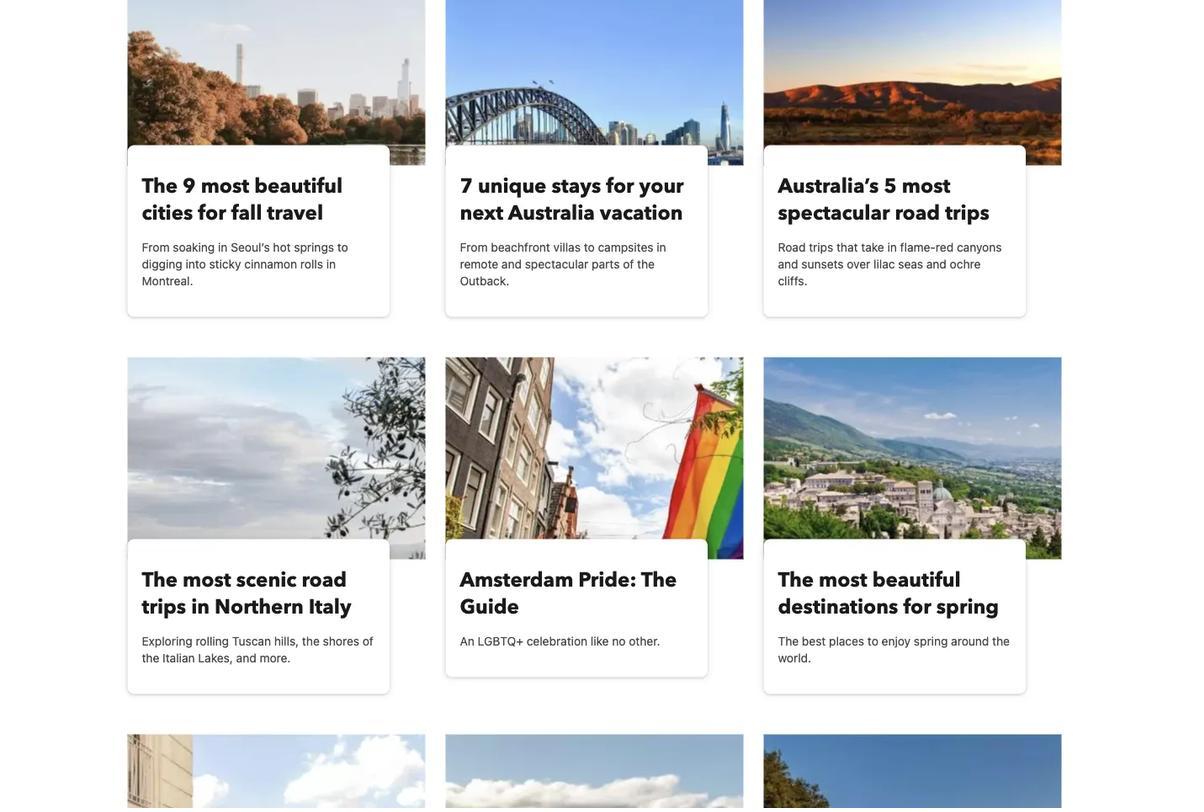 Task type: locate. For each thing, give the bounding box(es) containing it.
spring inside the most beautiful destinations for spring
[[937, 594, 999, 622]]

the right the 'around'
[[993, 634, 1010, 648]]

the left 9 on the left
[[142, 173, 178, 201]]

other.
[[629, 634, 660, 648]]

2 horizontal spatial for
[[904, 594, 932, 622]]

road
[[895, 200, 940, 228], [302, 567, 347, 595]]

most inside the australia's 5 most spectacular road trips
[[902, 173, 951, 201]]

0 vertical spatial trips
[[945, 200, 990, 228]]

0 vertical spatial of
[[623, 257, 634, 271]]

the most scenic road trips in northern italy
[[142, 567, 352, 622]]

in up lilac
[[888, 240, 897, 254]]

0 horizontal spatial from
[[142, 240, 170, 254]]

the
[[637, 257, 655, 271], [302, 634, 320, 648], [993, 634, 1010, 648], [142, 651, 159, 665]]

spring inside the best places to enjoy spring around the world.
[[914, 634, 948, 648]]

australia's
[[778, 173, 879, 201]]

and down beachfront on the left top of page
[[502, 257, 522, 271]]

over
[[847, 257, 871, 271]]

for left your
[[606, 173, 634, 201]]

1 horizontal spatial road
[[895, 200, 940, 228]]

of
[[623, 257, 634, 271], [363, 634, 374, 648]]

0 horizontal spatial beautiful
[[254, 173, 343, 201]]

spectacular
[[778, 200, 890, 228], [525, 257, 589, 271]]

spring
[[937, 594, 999, 622], [914, 634, 948, 648]]

for inside the 9 most beautiful cities for fall travel
[[198, 200, 226, 228]]

travel
[[267, 200, 323, 228]]

remote
[[460, 257, 498, 271]]

to
[[337, 240, 348, 254], [584, 240, 595, 254], [868, 634, 879, 648]]

around
[[951, 634, 989, 648]]

1 horizontal spatial from
[[460, 240, 488, 254]]

to inside the from beachfront villas to campsites in remote and spectacular parts of the outback.
[[584, 240, 595, 254]]

and down road in the top of the page
[[778, 257, 798, 271]]

for up enjoy
[[904, 594, 932, 622]]

0 vertical spatial beautiful
[[254, 173, 343, 201]]

and down tuscan at left
[[236, 651, 256, 665]]

of inside the from beachfront villas to campsites in remote and spectacular parts of the outback.
[[623, 257, 634, 271]]

to inside the best places to enjoy spring around the world.
[[868, 634, 879, 648]]

in up rolling
[[191, 594, 210, 622]]

from up digging
[[142, 240, 170, 254]]

the right pride:
[[641, 567, 677, 595]]

vacation
[[600, 200, 683, 228]]

trips
[[945, 200, 990, 228], [809, 240, 834, 254], [142, 594, 186, 622]]

in right rolls
[[326, 257, 336, 271]]

to for 7 unique stays for your next australia vacation
[[584, 240, 595, 254]]

the inside the 9 most beautiful cities for fall travel
[[142, 173, 178, 201]]

the down campsites
[[637, 257, 655, 271]]

beautiful up springs
[[254, 173, 343, 201]]

from inside the from beachfront villas to campsites in remote and spectacular parts of the outback.
[[460, 240, 488, 254]]

pride:
[[579, 567, 637, 595]]

spring right enjoy
[[914, 634, 948, 648]]

most right 9 on the left
[[201, 173, 249, 201]]

in inside road trips that take in flame-red canyons and sunsets over lilac seas and ochre cliffs.
[[888, 240, 897, 254]]

flame-
[[900, 240, 936, 254]]

an
[[460, 634, 475, 648]]

trips up sunsets
[[809, 240, 834, 254]]

parts
[[592, 257, 620, 271]]

of inside the exploring rolling tuscan hills, the shores of the italian lakes, and more.
[[363, 634, 374, 648]]

the for the most scenic road trips in northern italy
[[142, 567, 178, 595]]

and
[[502, 257, 522, 271], [778, 257, 798, 271], [927, 257, 947, 271], [236, 651, 256, 665]]

7 unique stays for your next australia vacation link
[[460, 173, 694, 228]]

1 horizontal spatial for
[[606, 173, 634, 201]]

the up world. in the bottom right of the page
[[778, 634, 799, 648]]

the inside the best places to enjoy spring around the world.
[[778, 634, 799, 648]]

the most beautiful destinations for spring link
[[778, 567, 1012, 622]]

2 from from the left
[[460, 240, 488, 254]]

in
[[218, 240, 228, 254], [657, 240, 666, 254], [888, 240, 897, 254], [326, 257, 336, 271], [191, 594, 210, 622]]

1 horizontal spatial spectacular
[[778, 200, 890, 228]]

2 horizontal spatial to
[[868, 634, 879, 648]]

1 horizontal spatial trips
[[809, 240, 834, 254]]

from inside from soaking in seoul's hot springs to digging into sticky cinnamon rolls in montreal.
[[142, 240, 170, 254]]

exploring rolling tuscan hills, the shores of the italian lakes, and more.
[[142, 634, 374, 665]]

hills,
[[274, 634, 299, 648]]

montreal.
[[142, 274, 193, 288]]

9
[[183, 173, 196, 201]]

of down campsites
[[623, 257, 634, 271]]

from beachfront villas to campsites in remote and spectacular parts of the outback.
[[460, 240, 666, 288]]

0 horizontal spatial for
[[198, 200, 226, 228]]

0 vertical spatial road
[[895, 200, 940, 228]]

0 horizontal spatial spectacular
[[525, 257, 589, 271]]

to right villas
[[584, 240, 595, 254]]

soaking
[[173, 240, 215, 254]]

spring up the 'around'
[[937, 594, 999, 622]]

the up best on the bottom right of page
[[778, 567, 814, 595]]

0 horizontal spatial road
[[302, 567, 347, 595]]

most left scenic at the bottom left of page
[[183, 567, 231, 595]]

road up flame-
[[895, 200, 940, 228]]

the most scenic road trips in northern italy link
[[142, 567, 375, 622]]

your
[[639, 173, 684, 201]]

2 vertical spatial trips
[[142, 594, 186, 622]]

amsterdam pride: the guide
[[460, 567, 677, 622]]

scenic
[[236, 567, 297, 595]]

the
[[142, 173, 178, 201], [142, 567, 178, 595], [641, 567, 677, 595], [778, 567, 814, 595], [778, 634, 799, 648]]

digging
[[142, 257, 182, 271]]

campsites
[[598, 240, 654, 254]]

in up sticky
[[218, 240, 228, 254]]

the up exploring
[[142, 567, 178, 595]]

guide
[[460, 594, 519, 622]]

1 horizontal spatial of
[[623, 257, 634, 271]]

trips up exploring
[[142, 594, 186, 622]]

unique
[[478, 173, 547, 201]]

from
[[142, 240, 170, 254], [460, 240, 488, 254]]

0 vertical spatial spring
[[937, 594, 999, 622]]

road right scenic at the bottom left of page
[[302, 567, 347, 595]]

cinnamon
[[244, 257, 297, 271]]

beautiful inside the 9 most beautiful cities for fall travel
[[254, 173, 343, 201]]

0 vertical spatial spectacular
[[778, 200, 890, 228]]

road trips that take in flame-red canyons and sunsets over lilac seas and ochre cliffs.
[[778, 240, 1002, 288]]

for inside the most beautiful destinations for spring
[[904, 594, 932, 622]]

the inside the best places to enjoy spring around the world.
[[993, 634, 1010, 648]]

1 from from the left
[[142, 240, 170, 254]]

the 9 most beautiful cities for fall travel
[[142, 173, 343, 228]]

outback.
[[460, 274, 509, 288]]

0 horizontal spatial of
[[363, 634, 374, 648]]

beautiful inside the most beautiful destinations for spring
[[873, 567, 961, 595]]

5
[[884, 173, 897, 201]]

the right hills,
[[302, 634, 320, 648]]

1 horizontal spatial to
[[584, 240, 595, 254]]

no
[[612, 634, 626, 648]]

amsterdam
[[460, 567, 574, 595]]

rolling
[[196, 634, 229, 648]]

for left "fall" on the left top
[[198, 200, 226, 228]]

beautiful up enjoy
[[873, 567, 961, 595]]

road
[[778, 240, 806, 254]]

of right shores
[[363, 634, 374, 648]]

trips inside road trips that take in flame-red canyons and sunsets over lilac seas and ochre cliffs.
[[809, 240, 834, 254]]

best
[[802, 634, 826, 648]]

2 horizontal spatial trips
[[945, 200, 990, 228]]

most up places
[[819, 567, 868, 595]]

7
[[460, 173, 473, 201]]

1 vertical spatial trips
[[809, 240, 834, 254]]

beautiful
[[254, 173, 343, 201], [873, 567, 961, 595]]

and inside the from beachfront villas to campsites in remote and spectacular parts of the outback.
[[502, 257, 522, 271]]

for
[[606, 173, 634, 201], [198, 200, 226, 228], [904, 594, 932, 622]]

rolls
[[300, 257, 323, 271]]

hot
[[273, 240, 291, 254]]

australia's 5 most spectacular road trips link
[[778, 173, 1012, 228]]

the inside the most beautiful destinations for spring
[[778, 567, 814, 595]]

most
[[201, 173, 249, 201], [902, 173, 951, 201], [183, 567, 231, 595], [819, 567, 868, 595]]

in right campsites
[[657, 240, 666, 254]]

trips up the "canyons"
[[945, 200, 990, 228]]

enjoy
[[882, 634, 911, 648]]

1 vertical spatial beautiful
[[873, 567, 961, 595]]

spectacular down villas
[[525, 257, 589, 271]]

1 vertical spatial road
[[302, 567, 347, 595]]

spectacular up that
[[778, 200, 890, 228]]

0 horizontal spatial trips
[[142, 594, 186, 622]]

1 vertical spatial spectacular
[[525, 257, 589, 271]]

1 vertical spatial of
[[363, 634, 374, 648]]

most right 5
[[902, 173, 951, 201]]

shores
[[323, 634, 359, 648]]

spring for for
[[937, 594, 999, 622]]

tuscan
[[232, 634, 271, 648]]

stays
[[552, 173, 601, 201]]

lilac
[[874, 257, 895, 271]]

sticky
[[209, 257, 241, 271]]

1 vertical spatial spring
[[914, 634, 948, 648]]

from up remote
[[460, 240, 488, 254]]

0 horizontal spatial to
[[337, 240, 348, 254]]

1 horizontal spatial beautiful
[[873, 567, 961, 595]]

the inside the most scenic road trips in northern italy
[[142, 567, 178, 595]]

to left enjoy
[[868, 634, 879, 648]]

to right springs
[[337, 240, 348, 254]]



Task type: vqa. For each thing, say whether or not it's contained in the screenshot.
Booking.com inside the Car hire Flight finder Restaurant reservations Booking.com for Travel Agents
no



Task type: describe. For each thing, give the bounding box(es) containing it.
to for the most beautiful destinations for spring
[[868, 634, 879, 648]]

7 unique stays for your next australia vacation
[[460, 173, 684, 228]]

trips inside the most scenic road trips in northern italy
[[142, 594, 186, 622]]

from soaking in seoul's hot springs to digging into sticky cinnamon rolls in montreal.
[[142, 240, 348, 288]]

like
[[591, 634, 609, 648]]

the down exploring
[[142, 651, 159, 665]]

from for 7 unique stays for your next australia vacation
[[460, 240, 488, 254]]

springs
[[294, 240, 334, 254]]

celebration
[[527, 634, 588, 648]]

amsterdam pride: the guide link
[[460, 567, 694, 622]]

canyons
[[957, 240, 1002, 254]]

trips inside the australia's 5 most spectacular road trips
[[945, 200, 990, 228]]

the most beautiful destinations for spring
[[778, 567, 999, 622]]

spring for enjoy
[[914, 634, 948, 648]]

beachfront
[[491, 240, 550, 254]]

places
[[829, 634, 865, 648]]

australia's 5 most spectacular road trips
[[778, 173, 990, 228]]

lakes,
[[198, 651, 233, 665]]

in inside the from beachfront villas to campsites in remote and spectacular parts of the outback.
[[657, 240, 666, 254]]

spectacular inside the from beachfront villas to campsites in remote and spectacular parts of the outback.
[[525, 257, 589, 271]]

the for the 9 most beautiful cities for fall travel
[[142, 173, 178, 201]]

from for the 9 most beautiful cities for fall travel
[[142, 240, 170, 254]]

cities
[[142, 200, 193, 228]]

northern
[[215, 594, 304, 622]]

for inside 7 unique stays for your next australia vacation
[[606, 173, 634, 201]]

exploring
[[142, 634, 192, 648]]

into
[[186, 257, 206, 271]]

seoul's
[[231, 240, 270, 254]]

the inside the from beachfront villas to campsites in remote and spectacular parts of the outback.
[[637, 257, 655, 271]]

seas
[[898, 257, 923, 271]]

and down red
[[927, 257, 947, 271]]

ochre
[[950, 257, 981, 271]]

most inside the most scenic road trips in northern italy
[[183, 567, 231, 595]]

most inside the most beautiful destinations for spring
[[819, 567, 868, 595]]

cliffs.
[[778, 274, 808, 288]]

in inside the most scenic road trips in northern italy
[[191, 594, 210, 622]]

take
[[861, 240, 884, 254]]

next
[[460, 200, 504, 228]]

to inside from soaking in seoul's hot springs to digging into sticky cinnamon rolls in montreal.
[[337, 240, 348, 254]]

spectacular inside the australia's 5 most spectacular road trips
[[778, 200, 890, 228]]

an lgbtq+ celebration like no other.
[[460, 634, 660, 648]]

villas
[[554, 240, 581, 254]]

world.
[[778, 651, 811, 665]]

the for the most beautiful destinations for spring
[[778, 567, 814, 595]]

australia
[[508, 200, 595, 228]]

road inside the australia's 5 most spectacular road trips
[[895, 200, 940, 228]]

more.
[[260, 651, 291, 665]]

destinations
[[778, 594, 898, 622]]

that
[[837, 240, 858, 254]]

the for the best places to enjoy spring around the world.
[[778, 634, 799, 648]]

italian
[[163, 651, 195, 665]]

the best places to enjoy spring around the world.
[[778, 634, 1010, 665]]

lgbtq+
[[478, 634, 524, 648]]

sunsets
[[802, 257, 844, 271]]

italy
[[309, 594, 352, 622]]

and inside the exploring rolling tuscan hills, the shores of the italian lakes, and more.
[[236, 651, 256, 665]]

most inside the 9 most beautiful cities for fall travel
[[201, 173, 249, 201]]

the 9 most beautiful cities for fall travel link
[[142, 173, 375, 228]]

red
[[936, 240, 954, 254]]

road inside the most scenic road trips in northern italy
[[302, 567, 347, 595]]

fall
[[231, 200, 262, 228]]

the inside amsterdam pride: the guide
[[641, 567, 677, 595]]



